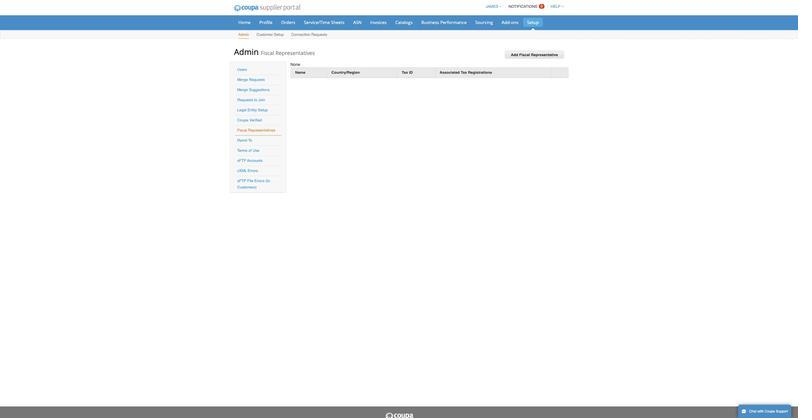 Task type: vqa. For each thing, say whether or not it's contained in the screenshot.
Performance
yes



Task type: describe. For each thing, give the bounding box(es) containing it.
customer
[[257, 32, 273, 37]]

representatives inside the admin fiscal representatives
[[276, 50, 315, 56]]

sourcing
[[476, 19, 493, 25]]

james link
[[483, 4, 502, 9]]

connection
[[291, 32, 311, 37]]

customer setup
[[257, 32, 284, 37]]

cxml
[[237, 169, 247, 173]]

to
[[248, 138, 252, 143]]

associated tax registrations
[[440, 70, 492, 75]]

coupa inside button
[[765, 410, 775, 414]]

business performance link
[[418, 18, 471, 27]]

james
[[486, 4, 499, 9]]

errors inside sftp file errors (to customers)
[[254, 179, 265, 183]]

service/time sheets
[[304, 19, 345, 25]]

tax id
[[402, 70, 413, 75]]

sftp for sftp file errors (to customers)
[[237, 179, 246, 183]]

catalogs
[[396, 19, 413, 25]]

merge suggestions
[[237, 88, 270, 92]]

terms of use link
[[237, 149, 260, 153]]

help link
[[549, 4, 564, 9]]

requests to join
[[237, 98, 265, 102]]

admin link
[[238, 31, 250, 39]]

entity
[[248, 108, 257, 112]]

country/region
[[332, 70, 360, 75]]

accounts
[[247, 159, 263, 163]]

profile link
[[256, 18, 276, 27]]

orders
[[281, 19, 295, 25]]

add-ons link
[[498, 18, 523, 27]]

2 tax from the left
[[461, 70, 467, 75]]

home
[[239, 19, 251, 25]]

help
[[551, 4, 561, 9]]

sheets
[[331, 19, 345, 25]]

add fiscal representative link
[[505, 51, 564, 59]]

chat
[[750, 410, 757, 414]]

remit-to
[[237, 138, 252, 143]]

asn link
[[350, 18, 366, 27]]

add-
[[502, 19, 512, 25]]

0 horizontal spatial coupa supplier portal image
[[230, 1, 305, 15]]

legal entity setup link
[[237, 108, 268, 112]]

id
[[409, 70, 413, 75]]

file
[[247, 179, 253, 183]]

navigation containing notifications 0
[[483, 1, 564, 12]]

none
[[291, 62, 300, 67]]

cxml errors link
[[237, 169, 258, 173]]

1 vertical spatial representatives
[[248, 128, 275, 133]]

ons
[[512, 19, 519, 25]]

0
[[541, 4, 543, 8]]

suggestions
[[249, 88, 270, 92]]

(to
[[266, 179, 270, 183]]

registrations
[[468, 70, 492, 75]]

admin for admin
[[239, 32, 249, 37]]

business
[[422, 19, 440, 25]]

admin fiscal representatives
[[234, 46, 315, 57]]

sftp for sftp accounts
[[237, 159, 246, 163]]

remit-to link
[[237, 138, 252, 143]]

customer setup link
[[256, 31, 284, 39]]

business performance
[[422, 19, 467, 25]]

notifications 0
[[509, 4, 543, 9]]

use
[[253, 149, 260, 153]]

users
[[237, 67, 247, 72]]

merge suggestions link
[[237, 88, 270, 92]]

sftp accounts
[[237, 159, 263, 163]]

2 vertical spatial setup
[[258, 108, 268, 112]]

service/time sheets link
[[300, 18, 349, 27]]

with
[[758, 410, 764, 414]]

1 tax from the left
[[402, 70, 408, 75]]

connection requests
[[291, 32, 327, 37]]

terms of use
[[237, 149, 260, 153]]

add-ons
[[502, 19, 519, 25]]

sftp file errors (to customers)
[[237, 179, 270, 190]]

fiscal for add
[[520, 53, 530, 57]]



Task type: locate. For each thing, give the bounding box(es) containing it.
merge down 'users'
[[237, 78, 248, 82]]

setup down the join at top
[[258, 108, 268, 112]]

0 vertical spatial setup
[[528, 19, 539, 25]]

setup right customer
[[274, 32, 284, 37]]

fiscal representatives
[[237, 128, 275, 133]]

1 horizontal spatial setup
[[274, 32, 284, 37]]

customers)
[[237, 185, 257, 190]]

admin down admin link
[[234, 46, 259, 57]]

sftp accounts link
[[237, 159, 263, 163]]

sftp inside sftp file errors (to customers)
[[237, 179, 246, 183]]

legal
[[237, 108, 247, 112]]

sftp file errors (to customers) link
[[237, 179, 270, 190]]

admin
[[239, 32, 249, 37], [234, 46, 259, 57]]

1 vertical spatial merge
[[237, 88, 248, 92]]

2 horizontal spatial setup
[[528, 19, 539, 25]]

cxml errors
[[237, 169, 258, 173]]

1 horizontal spatial fiscal
[[261, 50, 274, 56]]

0 vertical spatial coupa
[[237, 118, 248, 123]]

of
[[249, 149, 252, 153]]

requests to join link
[[237, 98, 265, 102]]

1 horizontal spatial tax
[[461, 70, 467, 75]]

orders link
[[278, 18, 299, 27]]

1 sftp from the top
[[237, 159, 246, 163]]

fiscal for admin
[[261, 50, 274, 56]]

setup link
[[524, 18, 543, 27]]

chat with coupa support
[[750, 410, 789, 414]]

legal entity setup
[[237, 108, 268, 112]]

name
[[295, 70, 306, 75]]

representative
[[531, 53, 558, 57]]

fiscal representatives link
[[237, 128, 275, 133]]

merge for merge requests
[[237, 78, 248, 82]]

users link
[[237, 67, 247, 72]]

requests for connection requests
[[312, 32, 327, 37]]

requests
[[312, 32, 327, 37], [249, 78, 265, 82], [237, 98, 253, 102]]

admin for admin fiscal representatives
[[234, 46, 259, 57]]

coupa supplier portal image
[[230, 1, 305, 15], [385, 413, 414, 419]]

support
[[776, 410, 789, 414]]

representatives up none
[[276, 50, 315, 56]]

0 vertical spatial coupa supplier portal image
[[230, 1, 305, 15]]

0 horizontal spatial fiscal
[[237, 128, 247, 133]]

0 vertical spatial errors
[[248, 169, 258, 173]]

coupa
[[237, 118, 248, 123], [765, 410, 775, 414]]

join
[[259, 98, 265, 102]]

setup down the notifications 0
[[528, 19, 539, 25]]

0 horizontal spatial setup
[[258, 108, 268, 112]]

fiscal right add
[[520, 53, 530, 57]]

1 vertical spatial setup
[[274, 32, 284, 37]]

associated
[[440, 70, 460, 75]]

0 vertical spatial requests
[[312, 32, 327, 37]]

add fiscal representative
[[511, 53, 558, 57]]

coupa verified
[[237, 118, 262, 123]]

errors down accounts
[[248, 169, 258, 173]]

coupa right the with
[[765, 410, 775, 414]]

1 horizontal spatial coupa supplier portal image
[[385, 413, 414, 419]]

catalogs link
[[392, 18, 417, 27]]

merge for merge suggestions
[[237, 88, 248, 92]]

sftp
[[237, 159, 246, 163], [237, 179, 246, 183]]

coupa verified link
[[237, 118, 262, 123]]

1 vertical spatial admin
[[234, 46, 259, 57]]

verified
[[250, 118, 262, 123]]

tax right the associated
[[461, 70, 467, 75]]

0 vertical spatial sftp
[[237, 159, 246, 163]]

notifications
[[509, 4, 538, 9]]

fiscal up remit- at the left of page
[[237, 128, 247, 133]]

0 vertical spatial merge
[[237, 78, 248, 82]]

invoices
[[371, 19, 387, 25]]

connection requests link
[[291, 31, 328, 39]]

2 vertical spatial requests
[[237, 98, 253, 102]]

1 vertical spatial sftp
[[237, 179, 246, 183]]

0 horizontal spatial tax
[[402, 70, 408, 75]]

1 merge from the top
[[237, 78, 248, 82]]

remit-
[[237, 138, 248, 143]]

setup
[[528, 19, 539, 25], [274, 32, 284, 37], [258, 108, 268, 112]]

coupa down legal
[[237, 118, 248, 123]]

representatives down verified
[[248, 128, 275, 133]]

invoices link
[[367, 18, 391, 27]]

fiscal down customer setup link
[[261, 50, 274, 56]]

1 vertical spatial coupa
[[765, 410, 775, 414]]

sftp up 'customers)'
[[237, 179, 246, 183]]

fiscal inside the admin fiscal representatives
[[261, 50, 274, 56]]

merge
[[237, 78, 248, 82], [237, 88, 248, 92]]

1 vertical spatial errors
[[254, 179, 265, 183]]

0 vertical spatial representatives
[[276, 50, 315, 56]]

service/time
[[304, 19, 330, 25]]

chat with coupa support button
[[739, 406, 792, 419]]

profile
[[260, 19, 273, 25]]

to
[[254, 98, 257, 102]]

sourcing link
[[472, 18, 497, 27]]

0 horizontal spatial coupa
[[237, 118, 248, 123]]

navigation
[[483, 1, 564, 12]]

asn
[[353, 19, 362, 25]]

1 vertical spatial coupa supplier portal image
[[385, 413, 414, 419]]

tax left id
[[402, 70, 408, 75]]

merge down merge requests link
[[237, 88, 248, 92]]

1 vertical spatial requests
[[249, 78, 265, 82]]

requests up suggestions
[[249, 78, 265, 82]]

fiscal
[[261, 50, 274, 56], [520, 53, 530, 57], [237, 128, 247, 133]]

terms
[[237, 149, 248, 153]]

merge requests
[[237, 78, 265, 82]]

merge requests link
[[237, 78, 265, 82]]

requests left to
[[237, 98, 253, 102]]

2 merge from the top
[[237, 88, 248, 92]]

home link
[[235, 18, 255, 27]]

add
[[511, 53, 519, 57]]

0 vertical spatial admin
[[239, 32, 249, 37]]

errors left (to
[[254, 179, 265, 183]]

requests for merge requests
[[249, 78, 265, 82]]

performance
[[441, 19, 467, 25]]

2 sftp from the top
[[237, 179, 246, 183]]

1 horizontal spatial coupa
[[765, 410, 775, 414]]

representatives
[[276, 50, 315, 56], [248, 128, 275, 133]]

requests down service/time
[[312, 32, 327, 37]]

admin down home
[[239, 32, 249, 37]]

sftp up cxml
[[237, 159, 246, 163]]

2 horizontal spatial fiscal
[[520, 53, 530, 57]]



